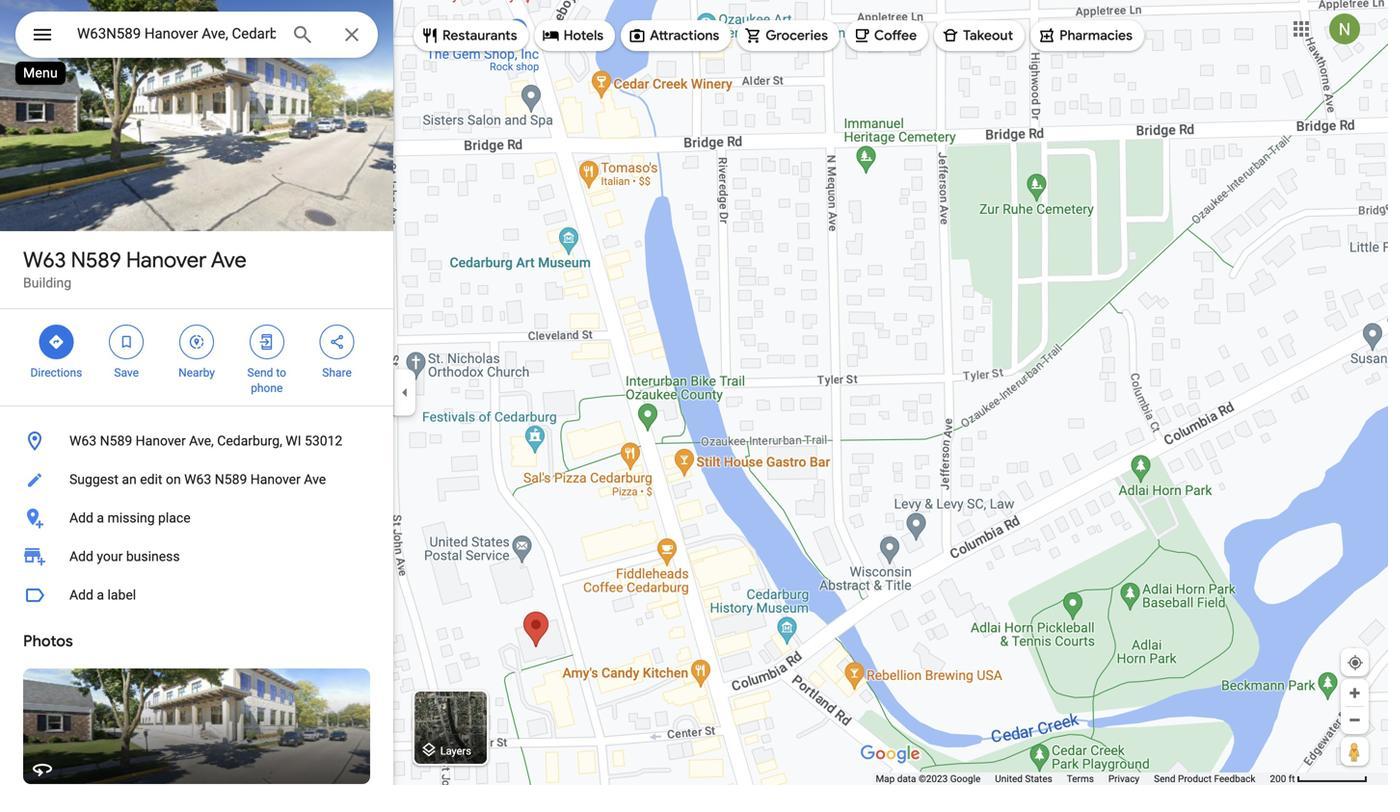 Task type: describe. For each thing, give the bounding box(es) containing it.
add a label
[[69, 587, 136, 603]]

united states
[[995, 774, 1052, 785]]

n589 for ave,
[[100, 433, 132, 449]]

add for add your business
[[69, 549, 93, 565]]

privacy button
[[1108, 773, 1139, 786]]

send product feedback
[[1154, 774, 1255, 785]]

suggest an edit on w63 n589 hanover ave button
[[0, 461, 393, 499]]

to
[[276, 366, 286, 380]]

show your location image
[[1347, 654, 1364, 672]]

hanover for ave,
[[136, 433, 186, 449]]

ave inside w63 n589 hanover ave building
[[211, 247, 247, 274]]

hotels
[[564, 27, 604, 44]]

label
[[107, 587, 136, 603]]

on
[[166, 472, 181, 488]]

takeout
[[963, 27, 1013, 44]]

53012
[[305, 433, 342, 449]]

a for missing
[[97, 510, 104, 526]]

w63 n589 hanover ave building
[[23, 247, 247, 291]]

united
[[995, 774, 1023, 785]]

pharmacies
[[1059, 27, 1133, 44]]

200
[[1270, 774, 1286, 785]]

wi
[[286, 433, 301, 449]]

business
[[126, 549, 180, 565]]

 search field
[[15, 12, 378, 62]]

add a missing place
[[69, 510, 190, 526]]

attractions
[[650, 27, 719, 44]]

suggest an edit on w63 n589 hanover ave
[[69, 472, 326, 488]]

united states button
[[995, 773, 1052, 786]]

hotels button
[[535, 13, 615, 59]]

send for send product feedback
[[1154, 774, 1176, 785]]

layers
[[440, 745, 471, 757]]

feedback
[[1214, 774, 1255, 785]]

ave inside button
[[304, 472, 326, 488]]

w63 n589 hanover ave, cedarburg, wi 53012
[[69, 433, 342, 449]]

 button
[[15, 12, 69, 62]]

none field inside "w63n589 hanover ave, cedarburg, wi 53012" field
[[77, 22, 276, 45]]

actions for w63 n589 hanover ave region
[[0, 309, 393, 406]]

W63N589 Hanover Ave, Cedarburg, WI 53012 field
[[15, 12, 378, 58]]

collapse side panel image
[[394, 382, 415, 403]]

terms button
[[1067, 773, 1094, 786]]

n589 inside suggest an edit on w63 n589 hanover ave button
[[215, 472, 247, 488]]

building
[[23, 275, 71, 291]]

w63 for ave,
[[69, 433, 97, 449]]

data
[[897, 774, 916, 785]]

place
[[158, 510, 190, 526]]

2 horizontal spatial w63
[[184, 472, 211, 488]]

restaurants
[[442, 27, 517, 44]]

n589 for ave
[[71, 247, 121, 274]]

google maps element
[[0, 0, 1388, 786]]

send for send to phone
[[247, 366, 273, 380]]

attractions button
[[621, 13, 731, 59]]

google
[[950, 774, 981, 785]]

nearby
[[178, 366, 215, 380]]

edit
[[140, 472, 162, 488]]



Task type: locate. For each thing, give the bounding box(es) containing it.
suggest
[[69, 472, 119, 488]]

missing
[[107, 510, 155, 526]]

w63 up building at the left top
[[23, 247, 66, 274]]

coffee
[[874, 27, 917, 44]]

cedarburg,
[[217, 433, 282, 449]]

0 vertical spatial ave
[[211, 247, 247, 274]]

1 vertical spatial add
[[69, 549, 93, 565]]

1 horizontal spatial ave
[[304, 472, 326, 488]]

1 horizontal spatial w63
[[69, 433, 97, 449]]


[[328, 332, 346, 353]]

2 vertical spatial hanover
[[250, 472, 301, 488]]

send up phone
[[247, 366, 273, 380]]

add for add a missing place
[[69, 510, 93, 526]]

zoom out image
[[1348, 713, 1362, 728]]

a left missing
[[97, 510, 104, 526]]

©2023
[[919, 774, 948, 785]]

groceries
[[766, 27, 828, 44]]

0 vertical spatial w63
[[23, 247, 66, 274]]

save
[[114, 366, 139, 380]]

0 horizontal spatial ave
[[211, 247, 247, 274]]

n589 inside w63 n589 hanover ave, cedarburg, wi 53012 button
[[100, 433, 132, 449]]

add down suggest
[[69, 510, 93, 526]]

0 horizontal spatial send
[[247, 366, 273, 380]]

3 add from the top
[[69, 587, 93, 603]]

an
[[122, 472, 137, 488]]

a for label
[[97, 587, 104, 603]]

zoom in image
[[1348, 686, 1362, 701]]

photos
[[23, 632, 73, 652]]

1 vertical spatial a
[[97, 587, 104, 603]]

terms
[[1067, 774, 1094, 785]]

product
[[1178, 774, 1212, 785]]

add your business link
[[0, 538, 393, 576]]

n589 inside w63 n589 hanover ave building
[[71, 247, 121, 274]]

ave
[[211, 247, 247, 274], [304, 472, 326, 488]]

1 vertical spatial n589
[[100, 433, 132, 449]]

200 ft
[[1270, 774, 1295, 785]]

takeout button
[[934, 13, 1025, 59]]

add a missing place button
[[0, 499, 393, 538]]

hanover up 
[[126, 247, 207, 274]]

privacy
[[1108, 774, 1139, 785]]

add left label
[[69, 587, 93, 603]]

send to phone
[[247, 366, 286, 395]]

footer containing map data ©2023 google
[[876, 773, 1270, 786]]

coffee button
[[845, 13, 928, 59]]

groceries button
[[737, 13, 839, 59]]

directions
[[30, 366, 82, 380]]

restaurants button
[[414, 13, 529, 59]]

a
[[97, 510, 104, 526], [97, 587, 104, 603]]

send left product
[[1154, 774, 1176, 785]]

add for add a label
[[69, 587, 93, 603]]

w63 for ave
[[23, 247, 66, 274]]

w63 n589 hanover ave, cedarburg, wi 53012 button
[[0, 422, 393, 461]]

None field
[[77, 22, 276, 45]]

add your business
[[69, 549, 180, 565]]

1 vertical spatial send
[[1154, 774, 1176, 785]]

share
[[322, 366, 352, 380]]

send product feedback button
[[1154, 773, 1255, 786]]

add left your
[[69, 549, 93, 565]]

hanover down wi
[[250, 472, 301, 488]]

add a label button
[[0, 576, 393, 615]]

2 vertical spatial n589
[[215, 472, 247, 488]]

a left label
[[97, 587, 104, 603]]

send
[[247, 366, 273, 380], [1154, 774, 1176, 785]]

map
[[876, 774, 895, 785]]


[[188, 332, 205, 353]]

send inside send product feedback button
[[1154, 774, 1176, 785]]

0 vertical spatial hanover
[[126, 247, 207, 274]]

n589
[[71, 247, 121, 274], [100, 433, 132, 449], [215, 472, 247, 488]]

1 horizontal spatial send
[[1154, 774, 1176, 785]]

1 a from the top
[[97, 510, 104, 526]]

google account: natalie lubich  
(natalie.lubich@adept.ai) image
[[1329, 14, 1360, 44]]

n589 up an
[[100, 433, 132, 449]]

2 add from the top
[[69, 549, 93, 565]]

1 vertical spatial ave
[[304, 472, 326, 488]]

w63
[[23, 247, 66, 274], [69, 433, 97, 449], [184, 472, 211, 488]]

w63 inside w63 n589 hanover ave building
[[23, 247, 66, 274]]

0 vertical spatial n589
[[71, 247, 121, 274]]

n589 up building at the left top
[[71, 247, 121, 274]]

states
[[1025, 774, 1052, 785]]

footer
[[876, 773, 1270, 786]]

your
[[97, 549, 123, 565]]

hanover for ave
[[126, 247, 207, 274]]

pharmacies button
[[1030, 13, 1144, 59]]

ave,
[[189, 433, 214, 449]]

map data ©2023 google
[[876, 774, 981, 785]]

ft
[[1289, 774, 1295, 785]]

2 a from the top
[[97, 587, 104, 603]]


[[31, 21, 54, 49]]

1 vertical spatial hanover
[[136, 433, 186, 449]]

0 vertical spatial a
[[97, 510, 104, 526]]

n589 down cedarburg,
[[215, 472, 247, 488]]


[[258, 332, 275, 353]]

w63 n589 hanover ave main content
[[0, 0, 393, 786]]

add
[[69, 510, 93, 526], [69, 549, 93, 565], [69, 587, 93, 603]]

hanover
[[126, 247, 207, 274], [136, 433, 186, 449], [250, 472, 301, 488]]

w63 right on
[[184, 472, 211, 488]]

phone
[[251, 382, 283, 395]]

send inside send to phone
[[247, 366, 273, 380]]

add inside "link"
[[69, 549, 93, 565]]

w63 up suggest
[[69, 433, 97, 449]]

hanover up the edit
[[136, 433, 186, 449]]

2 vertical spatial add
[[69, 587, 93, 603]]

200 ft button
[[1270, 774, 1368, 785]]

show street view coverage image
[[1341, 737, 1369, 766]]

footer inside google maps element
[[876, 773, 1270, 786]]

0 horizontal spatial w63
[[23, 247, 66, 274]]


[[118, 332, 135, 353]]

2 vertical spatial w63
[[184, 472, 211, 488]]

1 add from the top
[[69, 510, 93, 526]]

hanover inside w63 n589 hanover ave building
[[126, 247, 207, 274]]


[[48, 332, 65, 353]]

0 vertical spatial send
[[247, 366, 273, 380]]

1 vertical spatial w63
[[69, 433, 97, 449]]

0 vertical spatial add
[[69, 510, 93, 526]]



Task type: vqa. For each thing, say whether or not it's contained in the screenshot.
48 "Link"
no



